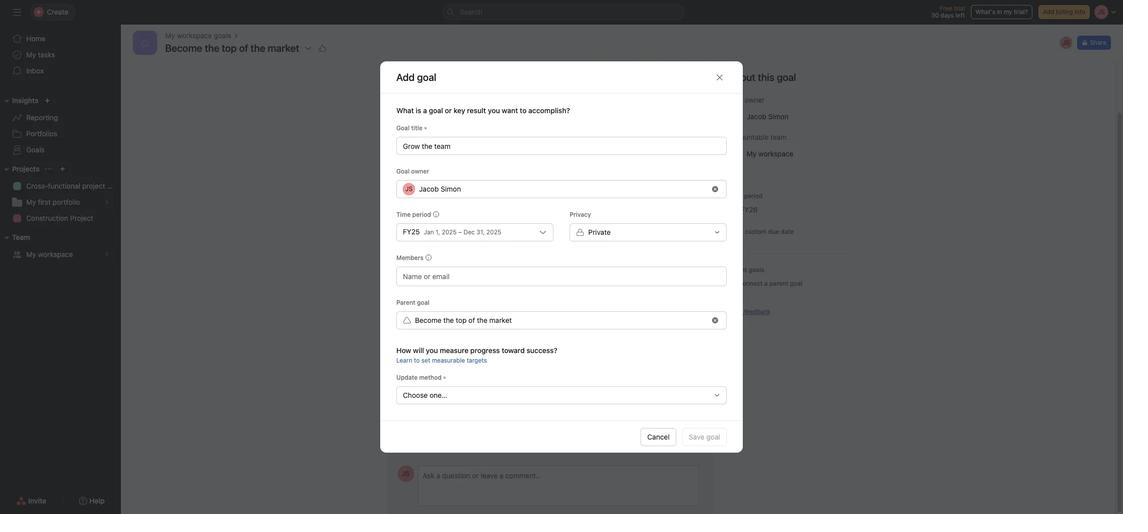 Task type: vqa. For each thing, say whether or not it's contained in the screenshot.
Invite button at bottom
yes



Task type: locate. For each thing, give the bounding box(es) containing it.
period up custom
[[744, 192, 763, 200]]

the market
[[251, 42, 299, 54]]

0 vertical spatial will
[[406, 220, 416, 228]]

1 vertical spatial you
[[426, 347, 438, 355]]

1 vertical spatial parent
[[396, 299, 416, 307]]

set a custom due date
[[729, 228, 794, 236]]

track right on
[[420, 93, 436, 102]]

or left 'key'
[[445, 106, 452, 115]]

track
[[420, 93, 436, 102], [519, 93, 536, 102]]

connect inside connect a parent goal button
[[738, 280, 763, 288]]

2025 right 31,
[[487, 229, 501, 236]]

what's left in
[[976, 8, 996, 16]]

due
[[768, 228, 779, 236]]

insights element
[[0, 92, 121, 160]]

js button
[[1060, 36, 1074, 50], [398, 417, 414, 433], [398, 467, 414, 483]]

the down my workspace goals link
[[205, 42, 219, 54]]

become inside become the top of the market button
[[415, 316, 442, 325]]

parent for parent goals
[[728, 267, 747, 274]]

will up to
[[413, 347, 424, 355]]

my tasks link
[[6, 47, 115, 63]]

2
[[526, 421, 530, 428]]

time up we
[[396, 211, 411, 219]]

goal
[[429, 106, 443, 115], [790, 280, 803, 288], [417, 299, 430, 307], [436, 311, 448, 318], [506, 420, 520, 428], [707, 433, 720, 442]]

hide sidebar image
[[13, 8, 21, 16]]

a inside button
[[740, 228, 744, 236]]

1 horizontal spatial goal owner
[[728, 96, 765, 104]]

0 vertical spatial js button
[[1060, 36, 1074, 50]]

dec
[[464, 229, 475, 236]]

what's inside "button"
[[976, 8, 996, 16]]

0 vertical spatial workspace
[[177, 31, 212, 40]]

0 vertical spatial goal owner
[[728, 96, 765, 104]]

0 horizontal spatial period
[[412, 211, 431, 219]]

track inside off track button
[[519, 93, 536, 102]]

become the top of the market
[[415, 316, 512, 325]]

time period
[[728, 192, 763, 200], [396, 211, 431, 219]]

jacob down choose one…
[[418, 420, 439, 428]]

1 vertical spatial goal
[[396, 124, 410, 132]]

1 vertical spatial time period
[[396, 211, 431, 219]]

my inside projects element
[[26, 198, 36, 207]]

top down my workspace goals link
[[222, 42, 237, 54]]

1 vertical spatial workspace
[[38, 250, 73, 259]]

track right off
[[519, 93, 536, 102]]

accountable
[[728, 133, 769, 142]]

track for on track
[[420, 93, 436, 102]]

0 vertical spatial top
[[222, 42, 237, 54]]

goal down about
[[728, 96, 743, 104]]

workspace down construction project link on the left
[[38, 250, 73, 259]]

0 horizontal spatial time period
[[396, 211, 431, 219]]

period up strive
[[412, 211, 431, 219]]

privacy
[[570, 211, 591, 219]]

top for the
[[456, 316, 467, 325]]

will inside how will you measure progress toward success? learn to set measurable targets
[[413, 347, 424, 355]]

become for become the top of the market
[[165, 42, 202, 54]]

goals
[[214, 31, 231, 40], [749, 267, 765, 274], [412, 296, 432, 305]]

31,
[[477, 229, 485, 236]]

0 vertical spatial jacob
[[419, 185, 439, 193]]

minutes
[[531, 421, 554, 428]]

0 horizontal spatial or
[[445, 106, 452, 115]]

the for the market
[[205, 42, 219, 54]]

become for become the top of the market
[[415, 316, 442, 325]]

1 vertical spatial jacob
[[418, 420, 439, 428]]

connect a parent goal button
[[724, 277, 807, 291]]

what
[[396, 106, 414, 115]]

1 horizontal spatial of
[[469, 316, 475, 325]]

$0.00
[[406, 139, 433, 150]]

0 vertical spatial remove image
[[712, 186, 718, 192]]

0 vertical spatial simon
[[441, 185, 461, 193]]

1 vertical spatial time
[[396, 211, 411, 219]]

0 horizontal spatial connect
[[404, 363, 428, 371]]

1 vertical spatial or
[[481, 363, 487, 371]]

a left parent on the right of page
[[765, 280, 768, 288]]

add a sub-goal
[[404, 311, 448, 318]]

simon up for
[[441, 185, 461, 193]]

top
[[222, 42, 237, 54], [456, 316, 467, 325]]

teams element
[[0, 229, 121, 265]]

1 horizontal spatial connect
[[738, 280, 763, 288]]

what's for what's the status?
[[394, 70, 426, 81]]

the left the market
[[477, 316, 488, 325]]

1 vertical spatial simon
[[441, 420, 463, 428]]

my workspace link
[[6, 247, 115, 263]]

parent goal
[[396, 299, 430, 307]]

you up set
[[426, 347, 438, 355]]

1 horizontal spatial track
[[519, 93, 536, 102]]

add down parent goal
[[404, 311, 415, 318]]

goals inside my workspace goals link
[[214, 31, 231, 40]]

sub-
[[422, 311, 436, 318]]

my
[[1004, 8, 1013, 16]]

0 horizontal spatial goals
[[214, 31, 231, 40]]

1 vertical spatial goal owner
[[396, 168, 429, 175]]

2 horizontal spatial goals
[[749, 267, 765, 274]]

add billing info button
[[1039, 5, 1090, 19]]

connect relevant projects or portfolios button
[[389, 360, 521, 374]]

2 remove image from the top
[[712, 318, 718, 324]]

accountable team
[[728, 133, 787, 142]]

0 horizontal spatial goal owner
[[396, 168, 429, 175]]

1 vertical spatial owner
[[411, 168, 429, 175]]

track inside on track button
[[420, 93, 436, 102]]

owner up "jacob simon"
[[411, 168, 429, 175]]

0 vertical spatial time
[[728, 192, 743, 200]]

0 vertical spatial parent
[[728, 267, 747, 274]]

become down my workspace goals link
[[165, 42, 202, 54]]

0 vertical spatial become
[[165, 42, 202, 54]]

what's up on
[[394, 70, 426, 81]]

share
[[1090, 39, 1107, 46]]

0 horizontal spatial top
[[222, 42, 237, 54]]

1 vertical spatial remove image
[[712, 318, 718, 324]]

remove image for become the top of the market
[[712, 318, 718, 324]]

1 horizontal spatial time period
[[728, 192, 763, 200]]

jacob simon
[[419, 185, 461, 193]]

cancel
[[648, 433, 670, 442]]

add inside button
[[404, 311, 415, 318]]

remove image inside become the top of the market button
[[712, 318, 718, 324]]

0 vertical spatial what's
[[976, 8, 996, 16]]

workspace for my workspace goals
[[177, 31, 212, 40]]

what's
[[976, 8, 996, 16], [394, 70, 426, 81]]

2 vertical spatial goals
[[412, 296, 432, 305]]

home link
[[6, 31, 115, 47]]

add left billing on the top right
[[1043, 8, 1055, 16]]

workspace inside teams element
[[38, 250, 73, 259]]

1 vertical spatial goals
[[749, 267, 765, 274]]

trial
[[954, 5, 965, 12]]

a right set on the right of page
[[740, 228, 744, 236]]

0 horizontal spatial time
[[396, 211, 411, 219]]

connect down parent goals
[[738, 280, 763, 288]]

0 vertical spatial connect
[[738, 280, 763, 288]]

you left want
[[488, 106, 500, 115]]

goal owner down $0.00
[[396, 168, 429, 175]]

jacob up description
[[419, 185, 439, 193]]

2 horizontal spatial the
[[477, 316, 488, 325]]

1 horizontal spatial owner
[[745, 96, 765, 104]]

owner down about this goal
[[745, 96, 765, 104]]

1 horizontal spatial goals
[[412, 296, 432, 305]]

save
[[689, 433, 705, 442]]

0 vertical spatial period
[[744, 192, 763, 200]]

add inside button
[[1043, 8, 1055, 16]]

1 horizontal spatial top
[[456, 316, 467, 325]]

goal
[[728, 96, 743, 104], [396, 124, 410, 132], [396, 168, 410, 175]]

what is a goal or key result you want to accomplish?
[[396, 106, 570, 115]]

1 vertical spatial connect
[[404, 363, 428, 371]]

1 vertical spatial of
[[469, 316, 475, 325]]

simon left created
[[441, 420, 463, 428]]

1 horizontal spatial parent
[[728, 267, 747, 274]]

about
[[728, 72, 756, 83]]

0 horizontal spatial of
[[239, 42, 248, 54]]

2 vertical spatial goal
[[396, 168, 410, 175]]

0 horizontal spatial add
[[404, 311, 415, 318]]

my inside global "element"
[[26, 50, 36, 59]]

0 horizontal spatial workspace
[[38, 250, 73, 259]]

will right we
[[406, 220, 416, 228]]

Name or email text field
[[403, 271, 457, 283]]

connect a parent goal
[[738, 280, 803, 288]]

1 horizontal spatial time
[[728, 192, 743, 200]]

connect up update method
[[404, 363, 428, 371]]

$1.00
[[441, 139, 465, 150]]

1 horizontal spatial workspace
[[177, 31, 212, 40]]

a left sub-
[[417, 311, 420, 318]]

risk
[[470, 93, 482, 102]]

connect inside connect relevant projects or portfolios button
[[404, 363, 428, 371]]

2 2025 from the left
[[487, 229, 501, 236]]

want
[[502, 106, 518, 115]]

relevant
[[430, 363, 454, 371]]

1 horizontal spatial the
[[444, 316, 454, 325]]

add for add billing info
[[1043, 8, 1055, 16]]

1 vertical spatial will
[[413, 347, 424, 355]]

plan
[[107, 182, 121, 190]]

2 track from the left
[[519, 93, 536, 102]]

1 horizontal spatial 2025
[[487, 229, 501, 236]]

we
[[394, 220, 404, 228]]

the for the
[[444, 316, 454, 325]]

1 horizontal spatial become
[[415, 316, 442, 325]]

1 vertical spatial what's
[[394, 70, 426, 81]]

the status?
[[428, 70, 478, 81]]

of left the market
[[239, 42, 248, 54]]

my
[[165, 31, 175, 40], [26, 50, 36, 59], [26, 198, 36, 207], [26, 250, 36, 259]]

related work
[[394, 349, 442, 358]]

send feedback link
[[728, 308, 771, 317]]

0 horizontal spatial parent
[[396, 299, 416, 307]]

how will you measure progress toward success? learn to set measurable targets
[[396, 347, 558, 365]]

inbox link
[[6, 63, 115, 79]]

close this dialog image
[[716, 73, 724, 81]]

time period down description
[[396, 211, 431, 219]]

0 vertical spatial time period
[[728, 192, 763, 200]]

2 simon from the top
[[441, 420, 463, 428]]

projects element
[[0, 160, 121, 229]]

top up measure
[[456, 316, 467, 325]]

on track
[[408, 93, 436, 102]]

1 vertical spatial become
[[415, 316, 442, 325]]

0 vertical spatial goal
[[728, 96, 743, 104]]

goals up become the top of the market
[[214, 31, 231, 40]]

1 horizontal spatial or
[[481, 363, 487, 371]]

goals up add a sub-goal button
[[412, 296, 432, 305]]

remove image
[[712, 186, 718, 192], [712, 318, 718, 324]]

0 vertical spatial add
[[1043, 8, 1055, 16]]

a inside button
[[765, 280, 768, 288]]

goal owner
[[728, 96, 765, 104], [396, 168, 429, 175]]

goal owner down about
[[728, 96, 765, 104]]

goal for what
[[396, 124, 410, 132]]

free
[[940, 5, 953, 12]]

0 horizontal spatial what's
[[394, 70, 426, 81]]

workspace
[[177, 31, 212, 40], [38, 250, 73, 259]]

time period up custom
[[728, 192, 763, 200]]

top inside button
[[456, 316, 467, 325]]

0 vertical spatial goals
[[214, 31, 231, 40]]

1 simon from the top
[[441, 185, 461, 193]]

a
[[423, 106, 427, 115], [740, 228, 744, 236], [765, 280, 768, 288], [417, 311, 420, 318]]

0 horizontal spatial become
[[165, 42, 202, 54]]

0 horizontal spatial track
[[420, 93, 436, 102]]

time up set on the right of page
[[728, 192, 743, 200]]

simon for jacob simon
[[441, 185, 461, 193]]

or down progress
[[481, 363, 487, 371]]

0 vertical spatial you
[[488, 106, 500, 115]]

result
[[467, 106, 486, 115]]

my for my workspace
[[26, 250, 36, 259]]

Enter goal name text field
[[396, 137, 727, 155]]

will for you
[[413, 347, 424, 355]]

parent up connect a parent goal button
[[728, 267, 747, 274]]

0 vertical spatial of
[[239, 42, 248, 54]]

the
[[205, 42, 219, 54], [444, 316, 454, 325], [477, 316, 488, 325]]

0 horizontal spatial 2025
[[442, 229, 457, 236]]

construction
[[26, 214, 68, 223]]

a inside button
[[417, 311, 420, 318]]

1 horizontal spatial what's
[[976, 8, 996, 16]]

of for the market
[[239, 42, 248, 54]]

goals up connect a parent goal button
[[749, 267, 765, 274]]

of
[[239, 42, 248, 54], [469, 316, 475, 325]]

1 track from the left
[[420, 93, 436, 102]]

parent up add a sub-goal button
[[396, 299, 416, 307]]

you
[[488, 106, 500, 115], [426, 347, 438, 355]]

required image
[[442, 375, 448, 381]]

1 vertical spatial add
[[404, 311, 415, 318]]

2025 down for
[[442, 229, 457, 236]]

cross-functional project plan link
[[6, 178, 121, 194]]

my for my tasks
[[26, 50, 36, 59]]

you inside how will you measure progress toward success? learn to set measurable targets
[[426, 347, 438, 355]]

title
[[411, 124, 423, 132]]

0 horizontal spatial you
[[426, 347, 438, 355]]

one…
[[430, 391, 447, 400]]

1 remove image from the top
[[712, 186, 718, 192]]

info
[[1075, 8, 1086, 16]]

0 horizontal spatial owner
[[411, 168, 429, 175]]

this goal
[[758, 72, 796, 83]]

required image
[[423, 125, 429, 131]]

goal title
[[396, 124, 423, 132]]

goal down $0.00
[[396, 168, 410, 175]]

become down parent goal
[[415, 316, 442, 325]]

0 likes. click to like this task image
[[319, 44, 327, 52]]

of inside button
[[469, 316, 475, 325]]

the right sub-
[[444, 316, 454, 325]]

my inside teams element
[[26, 250, 36, 259]]

measurable
[[432, 357, 465, 365]]

workspace up become the top of the market
[[177, 31, 212, 40]]

parent
[[728, 267, 747, 274], [396, 299, 416, 307]]

created
[[464, 420, 490, 428]]

what's in my trial? button
[[971, 5, 1033, 19]]

1 horizontal spatial period
[[744, 192, 763, 200]]

of left the market
[[469, 316, 475, 325]]

0 horizontal spatial the
[[205, 42, 219, 54]]

parent goals
[[728, 267, 765, 274]]

1 horizontal spatial add
[[1043, 8, 1055, 16]]

portfolio
[[53, 198, 80, 207]]

cross-functional project plan
[[26, 182, 121, 190]]

·
[[522, 420, 524, 428]]

1 vertical spatial top
[[456, 316, 467, 325]]

time
[[728, 192, 743, 200], [396, 211, 411, 219]]

goal left title
[[396, 124, 410, 132]]

jacob
[[419, 185, 439, 193], [418, 420, 439, 428]]



Task type: describe. For each thing, give the bounding box(es) containing it.
how
[[396, 347, 411, 355]]

simon for jacob simon created this goal · 2 minutes ago
[[441, 420, 463, 428]]

goal inside save goal "button"
[[707, 433, 720, 442]]

description
[[394, 201, 437, 210]]

fy25
[[403, 228, 420, 236]]

30
[[932, 12, 939, 19]]

my for my workspace goals
[[165, 31, 175, 40]]

my first portfolio
[[26, 198, 80, 207]]

market
[[490, 316, 512, 325]]

a right is
[[423, 106, 427, 115]]

–
[[458, 229, 462, 236]]

show options image
[[304, 44, 313, 52]]

invite button
[[10, 493, 53, 511]]

team
[[771, 133, 787, 142]]

save goal button
[[682, 428, 727, 447]]

is
[[416, 106, 421, 115]]

in
[[997, 8, 1002, 16]]

jacob for jacob simon created this goal · 2 minutes ago
[[418, 420, 439, 428]]

search button
[[443, 4, 685, 20]]

0 vertical spatial owner
[[745, 96, 765, 104]]

targets
[[467, 357, 487, 365]]

method
[[419, 374, 442, 382]]

on track button
[[394, 89, 443, 107]]

at risk button
[[447, 89, 488, 107]]

1 vertical spatial period
[[412, 211, 431, 219]]

parent for parent goal
[[396, 299, 416, 307]]

goal inside connect a parent goal button
[[790, 280, 803, 288]]

what's the status?
[[394, 70, 478, 81]]

projects
[[12, 165, 40, 173]]

date
[[781, 228, 794, 236]]

1 horizontal spatial you
[[488, 106, 500, 115]]

connect for connect relevant projects or portfolios
[[404, 363, 428, 371]]

inbox
[[26, 67, 44, 75]]

set a custom due date button
[[726, 227, 797, 237]]

learn
[[396, 357, 412, 365]]

jacob for jacob simon
[[419, 185, 439, 193]]

update method
[[396, 374, 442, 382]]

track for off track
[[519, 93, 536, 102]]

at
[[461, 93, 468, 102]]

to accomplish?
[[520, 106, 570, 115]]

measure
[[440, 347, 469, 355]]

become the top of the market
[[165, 42, 299, 54]]

jan
[[424, 229, 434, 236]]

add billing info
[[1043, 8, 1086, 16]]

goals for $0.00
[[412, 296, 432, 305]]

goal for about
[[728, 96, 743, 104]]

private
[[588, 228, 611, 237]]

become the top of the market button
[[396, 312, 727, 330]]

1,
[[436, 229, 440, 236]]

goals for goal owner
[[749, 267, 765, 274]]

search list box
[[443, 4, 685, 20]]

goals
[[26, 146, 45, 154]]

set
[[422, 357, 430, 365]]

choose one… button
[[396, 387, 727, 405]]

this
[[492, 420, 504, 428]]

add goal
[[396, 71, 437, 83]]

members
[[396, 254, 424, 262]]

connect for connect a parent goal
[[738, 280, 763, 288]]

send
[[728, 308, 743, 316]]

jacob simon created this goal · 2 minutes ago
[[418, 420, 566, 428]]

learn to set measurable targets link
[[396, 357, 487, 365]]

a for connect a parent goal
[[765, 280, 768, 288]]

add a sub-goal button
[[389, 308, 453, 322]]

we will strive for success!
[[394, 220, 478, 228]]

choose
[[403, 391, 428, 400]]

first
[[38, 198, 51, 207]]

my for my first portfolio
[[26, 198, 36, 207]]

remove image for jacob simon
[[712, 186, 718, 192]]

portfolios
[[488, 363, 517, 371]]

invite
[[28, 497, 46, 506]]

cancel button
[[641, 428, 676, 447]]

team button
[[0, 232, 30, 244]]

share button
[[1078, 36, 1111, 50]]

ago
[[556, 421, 566, 428]]

/
[[435, 139, 438, 150]]

2 vertical spatial js button
[[398, 467, 414, 483]]

set
[[729, 228, 739, 236]]

cross-
[[26, 182, 48, 190]]

search
[[460, 8, 483, 16]]

update
[[396, 374, 418, 382]]

left
[[956, 12, 965, 19]]

progress
[[471, 347, 500, 355]]

reporting link
[[6, 110, 115, 126]]

choose one…
[[403, 391, 447, 400]]

a for set a custom due date
[[740, 228, 744, 236]]

0 vertical spatial or
[[445, 106, 452, 115]]

for
[[438, 220, 447, 228]]

a for add a sub-goal
[[417, 311, 420, 318]]

connect relevant projects or portfolios
[[404, 363, 517, 371]]

my workspace
[[26, 250, 73, 259]]

goal inside add a sub-goal button
[[436, 311, 448, 318]]

project
[[70, 214, 93, 223]]

key
[[454, 106, 465, 115]]

parent
[[770, 280, 789, 288]]

team
[[12, 233, 30, 242]]

at risk
[[461, 93, 482, 102]]

free trial 30 days left
[[932, 5, 965, 19]]

will for strive
[[406, 220, 416, 228]]

1 vertical spatial js button
[[398, 417, 414, 433]]

private button
[[570, 224, 727, 242]]

add for add a sub-goal
[[404, 311, 415, 318]]

fy25 jan 1, 2025 – dec 31, 2025
[[403, 228, 501, 236]]

off track
[[507, 93, 536, 102]]

home
[[26, 34, 45, 43]]

top for the market
[[222, 42, 237, 54]]

workspace for my workspace
[[38, 250, 73, 259]]

portfolios
[[26, 129, 57, 138]]

feedback
[[744, 308, 771, 316]]

of for the
[[469, 316, 475, 325]]

custom
[[745, 228, 767, 236]]

global element
[[0, 25, 121, 85]]

project
[[82, 182, 105, 190]]

or inside connect relevant projects or portfolios button
[[481, 363, 487, 371]]

off
[[507, 93, 517, 102]]

what's for what's in my trial?
[[976, 8, 996, 16]]

1 2025 from the left
[[442, 229, 457, 236]]

save goal
[[689, 433, 720, 442]]

success!
[[449, 220, 478, 228]]



